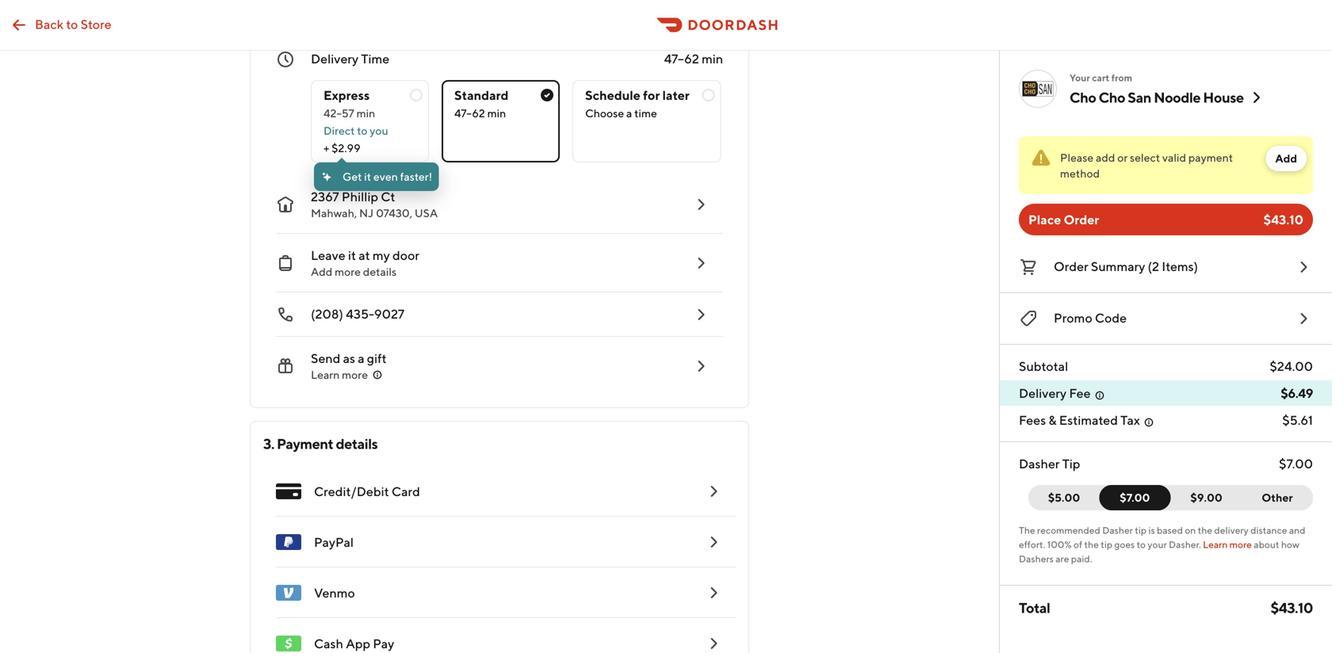 Task type: locate. For each thing, give the bounding box(es) containing it.
0 vertical spatial delivery
[[311, 51, 359, 66]]

paypal
[[314, 535, 354, 550]]

status containing please add or select valid payment method
[[1019, 136, 1314, 194]]

nj
[[359, 207, 374, 220]]

2367
[[311, 189, 339, 204]]

delivery down subtotal
[[1019, 386, 1067, 401]]

menu
[[263, 466, 736, 654]]

$6.49
[[1281, 386, 1314, 401]]

0 horizontal spatial cho
[[1070, 89, 1097, 106]]

it inside leave it at my door add more details
[[348, 248, 356, 263]]

learn inside button
[[311, 368, 340, 382]]

usa
[[415, 207, 438, 220]]

2 horizontal spatial min
[[702, 51, 723, 66]]

$5.00
[[1048, 491, 1081, 504]]

phillip
[[342, 189, 378, 204]]

to right back
[[66, 17, 78, 32]]

to inside the recommended dasher tip is based on the delivery distance and effort. 100% of the tip goes to your dasher.
[[1137, 539, 1146, 550]]

order right place
[[1064, 212, 1100, 227]]

it inside tooltip
[[364, 170, 371, 183]]

distance
[[1251, 525, 1288, 536]]

2 add new payment method image from the top
[[704, 533, 723, 552]]

0 vertical spatial add
[[1276, 152, 1298, 165]]

to left your
[[1137, 539, 1146, 550]]

1 vertical spatial add new payment method image
[[704, 533, 723, 552]]

back
[[35, 17, 64, 32]]

more down at
[[335, 265, 361, 278]]

or
[[1118, 151, 1128, 164]]

1 vertical spatial 47–62 min
[[454, 107, 506, 120]]

tip left the "goes"
[[1101, 539, 1113, 550]]

order summary (2 items) button
[[1019, 255, 1314, 280]]

goes
[[1115, 539, 1135, 550]]

get
[[343, 170, 362, 183]]

0 vertical spatial more
[[335, 265, 361, 278]]

it for at
[[348, 248, 356, 263]]

menu containing credit/debit card
[[263, 466, 736, 654]]

2 vertical spatial more
[[1230, 539, 1252, 550]]

1 horizontal spatial to
[[357, 124, 368, 137]]

add down 'leave'
[[311, 265, 333, 278]]

1 cho from the left
[[1070, 89, 1097, 106]]

1 horizontal spatial learn
[[1203, 539, 1228, 550]]

0 vertical spatial a
[[627, 107, 632, 120]]

based
[[1157, 525, 1183, 536]]

2 cho from the left
[[1099, 89, 1126, 106]]

1 vertical spatial $43.10
[[1271, 600, 1314, 617]]

learn more down "send as a gift"
[[311, 368, 368, 382]]

0 vertical spatial add new payment method image
[[704, 482, 723, 501]]

1 horizontal spatial 47–62 min
[[664, 51, 723, 66]]

0 vertical spatial learn more
[[311, 368, 368, 382]]

house
[[1203, 89, 1244, 106]]

1 vertical spatial tip
[[1101, 539, 1113, 550]]

app
[[346, 637, 370, 652]]

1 vertical spatial add
[[311, 265, 333, 278]]

0 horizontal spatial learn
[[311, 368, 340, 382]]

none radio containing standard
[[442, 80, 560, 163]]

2 vertical spatial to
[[1137, 539, 1146, 550]]

47–62 up later
[[664, 51, 699, 66]]

1 vertical spatial it
[[348, 248, 356, 263]]

place
[[1029, 212, 1062, 227]]

0 horizontal spatial learn more
[[311, 368, 368, 382]]

to inside 'link'
[[66, 17, 78, 32]]

schedule for later
[[585, 88, 690, 103]]

learn more link
[[1203, 539, 1252, 550]]

100%
[[1048, 539, 1072, 550]]

delivery up "express"
[[311, 51, 359, 66]]

1 horizontal spatial delivery
[[1019, 386, 1067, 401]]

1 vertical spatial dasher
[[1103, 525, 1133, 536]]

0 vertical spatial the
[[1198, 525, 1213, 536]]

add new payment method image for card
[[704, 482, 723, 501]]

0 horizontal spatial to
[[66, 17, 78, 32]]

1 vertical spatial a
[[358, 351, 365, 366]]

it
[[364, 170, 371, 183], [348, 248, 356, 263]]

1 vertical spatial the
[[1085, 539, 1099, 550]]

the right the of on the bottom
[[1085, 539, 1099, 550]]

code
[[1095, 311, 1127, 326]]

total
[[1019, 600, 1051, 617]]

1 vertical spatial to
[[357, 124, 368, 137]]

cho down your at the top right of page
[[1070, 89, 1097, 106]]

$7.00 button
[[1100, 485, 1171, 511]]

order left 'summary'
[[1054, 259, 1089, 274]]

2 horizontal spatial to
[[1137, 539, 1146, 550]]

more down delivery on the right bottom
[[1230, 539, 1252, 550]]

1 horizontal spatial add
[[1276, 152, 1298, 165]]

it right get
[[364, 170, 371, 183]]

dasher.
[[1169, 539, 1201, 550]]

add new payment method image for app
[[704, 635, 723, 654]]

card
[[392, 484, 420, 499]]

0 vertical spatial dasher
[[1019, 456, 1060, 472]]

$7.00
[[1279, 456, 1314, 472], [1120, 491, 1150, 504]]

get it even faster! tooltip
[[314, 158, 439, 191]]

the
[[1198, 525, 1213, 536], [1085, 539, 1099, 550]]

None radio
[[311, 80, 429, 163], [573, 80, 722, 163], [311, 80, 429, 163], [573, 80, 722, 163]]

learn more inside button
[[311, 368, 368, 382]]

47–62
[[664, 51, 699, 66], [454, 107, 485, 120]]

$7.00 inside button
[[1120, 491, 1150, 504]]

0 horizontal spatial add
[[311, 265, 333, 278]]

recommended
[[1038, 525, 1101, 536]]

$9.00 button
[[1162, 485, 1243, 511]]

method
[[1060, 167, 1100, 180]]

details up credit/debit in the left bottom of the page
[[336, 435, 378, 453]]

dasher left tip at right bottom
[[1019, 456, 1060, 472]]

1 vertical spatial 47–62
[[454, 107, 485, 120]]

47–62 inside option group
[[454, 107, 485, 120]]

add new payment method image
[[704, 482, 723, 501], [704, 533, 723, 552], [704, 635, 723, 654]]

effort.
[[1019, 539, 1046, 550]]

noodle
[[1154, 89, 1201, 106]]

0 horizontal spatial $7.00
[[1120, 491, 1150, 504]]

tip left is
[[1135, 525, 1147, 536]]

1 horizontal spatial cho
[[1099, 89, 1126, 106]]

later
[[663, 88, 690, 103]]

more down as
[[342, 368, 368, 382]]

mahwah,
[[311, 207, 357, 220]]

san
[[1128, 89, 1152, 106]]

the right on
[[1198, 525, 1213, 536]]

2 vertical spatial add new payment method image
[[704, 635, 723, 654]]

1 horizontal spatial dasher
[[1103, 525, 1133, 536]]

1 vertical spatial delivery
[[1019, 386, 1067, 401]]

to left you
[[357, 124, 368, 137]]

$5.00 button
[[1029, 485, 1110, 511]]

0 horizontal spatial delivery
[[311, 51, 359, 66]]

a inside option group
[[627, 107, 632, 120]]

dasher
[[1019, 456, 1060, 472], [1103, 525, 1133, 536]]

place order
[[1029, 212, 1100, 227]]

1 vertical spatial $7.00
[[1120, 491, 1150, 504]]

1 horizontal spatial tip
[[1135, 525, 1147, 536]]

$43.10 down "add" button
[[1264, 212, 1304, 227]]

$43.10 down "how"
[[1271, 600, 1314, 617]]

add inside button
[[1276, 152, 1298, 165]]

delivery for delivery time
[[311, 51, 359, 66]]

status
[[1019, 136, 1314, 194]]

a left time
[[627, 107, 632, 120]]

dasher up the "goes"
[[1103, 525, 1133, 536]]

a right as
[[358, 351, 365, 366]]

42–57
[[324, 107, 354, 120]]

$9.00
[[1191, 491, 1223, 504]]

0 vertical spatial $7.00
[[1279, 456, 1314, 472]]

$7.00 up is
[[1120, 491, 1150, 504]]

0 horizontal spatial the
[[1085, 539, 1099, 550]]

1 horizontal spatial a
[[627, 107, 632, 120]]

leave it at my door add more details
[[311, 248, 420, 278]]

0 horizontal spatial min
[[357, 107, 375, 120]]

details
[[363, 265, 397, 278], [336, 435, 378, 453]]

None radio
[[442, 80, 560, 163]]

learn down delivery on the right bottom
[[1203, 539, 1228, 550]]

1 add new payment method image from the top
[[704, 482, 723, 501]]

more
[[335, 265, 361, 278], [342, 368, 368, 382], [1230, 539, 1252, 550]]

1 vertical spatial details
[[336, 435, 378, 453]]

fee
[[1069, 386, 1091, 401]]

is
[[1149, 525, 1155, 536]]

1 horizontal spatial 47–62
[[664, 51, 699, 66]]

$7.00 up other at the bottom right
[[1279, 456, 1314, 472]]

$5.61
[[1283, 413, 1314, 428]]

47–62 down standard
[[454, 107, 485, 120]]

47–62 min up later
[[664, 51, 723, 66]]

dashers
[[1019, 554, 1054, 565]]

details down my at left top
[[363, 265, 397, 278]]

3 add new payment method image from the top
[[704, 635, 723, 654]]

0 horizontal spatial 47–62
[[454, 107, 485, 120]]

0 vertical spatial learn
[[311, 368, 340, 382]]

1 horizontal spatial it
[[364, 170, 371, 183]]

option group
[[311, 67, 723, 163]]

0 vertical spatial to
[[66, 17, 78, 32]]

as
[[343, 351, 355, 366]]

the
[[1019, 525, 1036, 536]]

0 horizontal spatial dasher
[[1019, 456, 1060, 472]]

learn more down delivery on the right bottom
[[1203, 539, 1252, 550]]

0 horizontal spatial 47–62 min
[[454, 107, 506, 120]]

1 horizontal spatial the
[[1198, 525, 1213, 536]]

1 vertical spatial order
[[1054, 259, 1089, 274]]

subtotal
[[1019, 359, 1069, 374]]

0 vertical spatial details
[[363, 265, 397, 278]]

of
[[1074, 539, 1083, 550]]

pay
[[373, 637, 394, 652]]

42–57 min direct to you + $2.99
[[324, 107, 388, 155]]

(208) 435-9027
[[311, 307, 405, 322]]

0 horizontal spatial it
[[348, 248, 356, 263]]

cho down from
[[1099, 89, 1126, 106]]

about
[[1254, 539, 1280, 550]]

door
[[393, 248, 420, 263]]

dasher inside the recommended dasher tip is based on the delivery distance and effort. 100% of the tip goes to your dasher.
[[1103, 525, 1133, 536]]

1 vertical spatial more
[[342, 368, 368, 382]]

1 horizontal spatial learn more
[[1203, 539, 1252, 550]]

how
[[1282, 539, 1300, 550]]

payment
[[1189, 151, 1233, 164]]

are
[[1056, 554, 1070, 565]]

add right payment
[[1276, 152, 1298, 165]]

order
[[1064, 212, 1100, 227], [1054, 259, 1089, 274]]

it left at
[[348, 248, 356, 263]]

standard
[[454, 88, 509, 103]]

0 vertical spatial it
[[364, 170, 371, 183]]

schedule
[[585, 88, 641, 103]]

47–62 min down standard
[[454, 107, 506, 120]]

learn down send on the left of the page
[[311, 368, 340, 382]]



Task type: describe. For each thing, give the bounding box(es) containing it.
&
[[1049, 413, 1057, 428]]

add new payment method image
[[704, 584, 723, 603]]

cart
[[1092, 72, 1110, 83]]

details inside leave it at my door add more details
[[363, 265, 397, 278]]

$24.00
[[1270, 359, 1314, 374]]

you
[[370, 124, 388, 137]]

Other button
[[1242, 485, 1314, 511]]

cho cho san noodle house
[[1070, 89, 1244, 106]]

leave
[[311, 248, 346, 263]]

0 vertical spatial $43.10
[[1264, 212, 1304, 227]]

promo code
[[1054, 311, 1127, 326]]

tax
[[1121, 413, 1141, 428]]

1 vertical spatial learn
[[1203, 539, 1228, 550]]

valid
[[1163, 151, 1187, 164]]

gift
[[367, 351, 387, 366]]

the recommended dasher tip is based on the delivery distance and effort. 100% of the tip goes to your dasher.
[[1019, 525, 1306, 550]]

promo
[[1054, 311, 1093, 326]]

choose a time
[[585, 107, 657, 120]]

express
[[324, 88, 370, 103]]

435-
[[346, 307, 374, 322]]

07430,
[[376, 207, 413, 220]]

venmo
[[314, 586, 355, 601]]

even
[[374, 170, 398, 183]]

estimated
[[1060, 413, 1118, 428]]

it for even
[[364, 170, 371, 183]]

please add or select valid payment method
[[1060, 151, 1233, 180]]

add inside leave it at my door add more details
[[311, 265, 333, 278]]

please
[[1060, 151, 1094, 164]]

for
[[643, 88, 660, 103]]

1 horizontal spatial min
[[487, 107, 506, 120]]

min inside 42–57 min direct to you + $2.99
[[357, 107, 375, 120]]

time
[[361, 51, 390, 66]]

0 vertical spatial 47–62 min
[[664, 51, 723, 66]]

delivery for delivery
[[1019, 386, 1067, 401]]

add button
[[1266, 146, 1307, 171]]

9027
[[374, 307, 405, 322]]

0 vertical spatial tip
[[1135, 525, 1147, 536]]

1 vertical spatial learn more
[[1203, 539, 1252, 550]]

order summary (2 items)
[[1054, 259, 1199, 274]]

select
[[1130, 151, 1160, 164]]

47–62 min inside radio
[[454, 107, 506, 120]]

(208)
[[311, 307, 343, 322]]

cash
[[314, 637, 343, 652]]

more inside button
[[342, 368, 368, 382]]

0 horizontal spatial tip
[[1101, 539, 1113, 550]]

delivery
[[1215, 525, 1249, 536]]

more inside leave it at my door add more details
[[335, 265, 361, 278]]

$2.99
[[332, 142, 361, 155]]

add
[[1096, 151, 1116, 164]]

summary
[[1091, 259, 1146, 274]]

0 horizontal spatial a
[[358, 351, 365, 366]]

your cart from
[[1070, 72, 1133, 83]]

tip amount option group
[[1029, 485, 1314, 511]]

delivery time
[[311, 51, 390, 66]]

none radio inside option group
[[442, 80, 560, 163]]

direct
[[324, 124, 355, 137]]

1 horizontal spatial $7.00
[[1279, 456, 1314, 472]]

get it even faster!
[[343, 170, 432, 183]]

(2
[[1148, 259, 1160, 274]]

store
[[81, 17, 112, 32]]

send
[[311, 351, 341, 366]]

back to store link
[[0, 9, 121, 41]]

from
[[1112, 72, 1133, 83]]

credit/debit
[[314, 484, 389, 499]]

cho cho san noodle house link
[[1070, 88, 1266, 107]]

option group containing express
[[311, 67, 723, 163]]

dasher tip
[[1019, 456, 1081, 472]]

fees & estimated
[[1019, 413, 1118, 428]]

credit/debit card
[[314, 484, 420, 499]]

at
[[359, 248, 370, 263]]

to inside 42–57 min direct to you + $2.99
[[357, 124, 368, 137]]

your
[[1070, 72, 1090, 83]]

0 vertical spatial order
[[1064, 212, 1100, 227]]

paid.
[[1071, 554, 1093, 565]]

time
[[635, 107, 657, 120]]

about how dashers are paid.
[[1019, 539, 1300, 565]]

order inside button
[[1054, 259, 1089, 274]]

cash app pay
[[314, 637, 394, 652]]

ct
[[381, 189, 395, 204]]

your
[[1148, 539, 1167, 550]]

fees
[[1019, 413, 1046, 428]]

+
[[324, 142, 329, 155]]

show menu image
[[276, 479, 301, 504]]

0 vertical spatial 47–62
[[664, 51, 699, 66]]

items)
[[1162, 259, 1199, 274]]

send as a gift
[[311, 351, 387, 366]]

tip
[[1063, 456, 1081, 472]]

other
[[1262, 491, 1293, 504]]

my
[[373, 248, 390, 263]]

back to store
[[35, 17, 112, 32]]

faster!
[[400, 170, 432, 183]]



Task type: vqa. For each thing, say whether or not it's contained in the screenshot.
'Select' in the Add cheese (Optional) • Select up to 1
no



